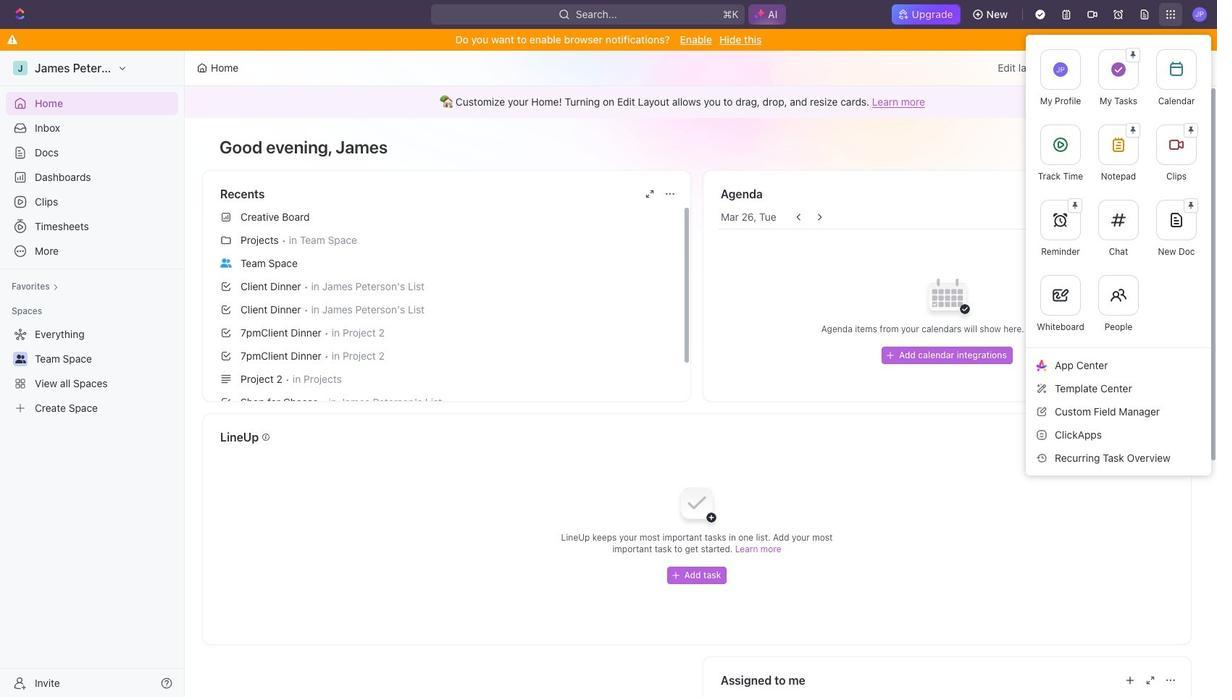 Task type: locate. For each thing, give the bounding box(es) containing it.
sidebar navigation
[[0, 51, 185, 698]]

alert
[[185, 86, 1209, 118]]

tree
[[6, 323, 178, 420]]



Task type: vqa. For each thing, say whether or not it's contained in the screenshot.
View
no



Task type: describe. For each thing, give the bounding box(es) containing it.
tree inside sidebar navigation
[[6, 323, 178, 420]]

user group image
[[220, 259, 232, 268]]



